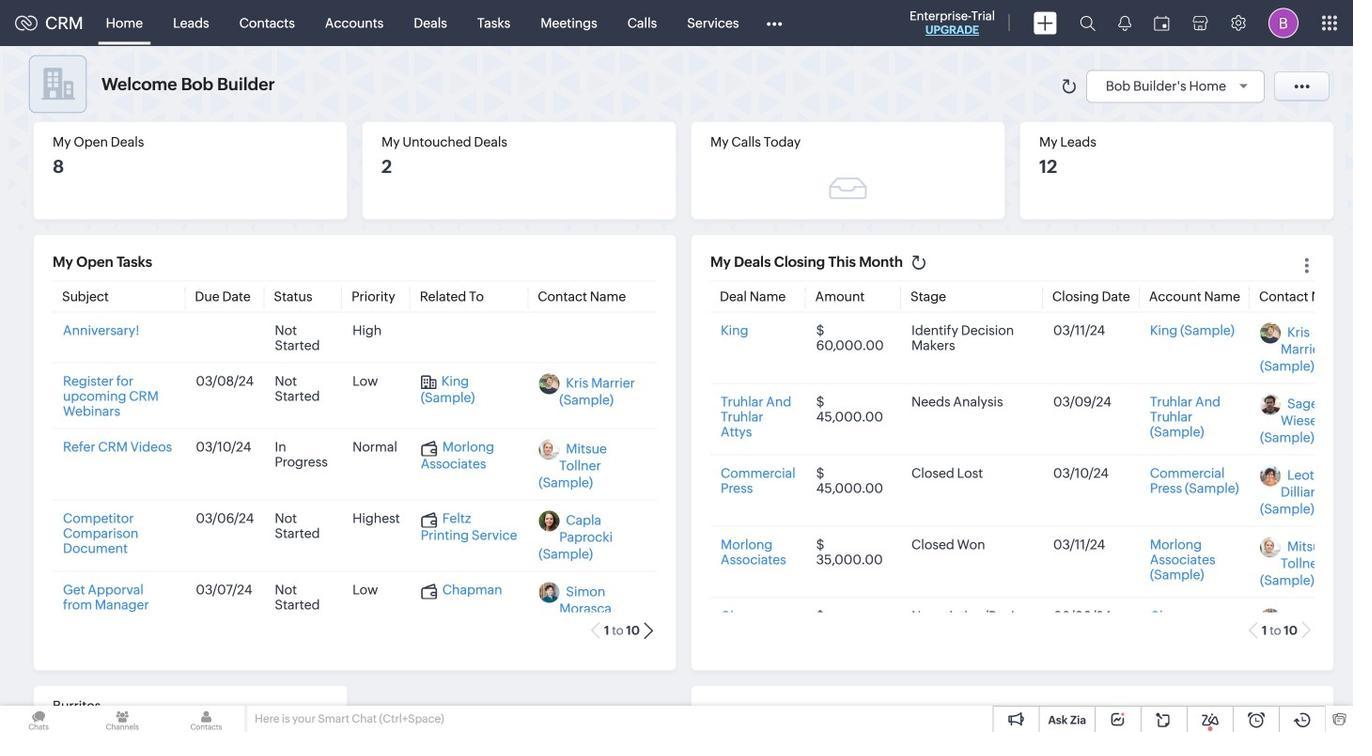 Task type: vqa. For each thing, say whether or not it's contained in the screenshot.
"In" corresponding to Time
no



Task type: describe. For each thing, give the bounding box(es) containing it.
profile image
[[1269, 8, 1299, 38]]

logo image
[[15, 16, 38, 31]]

search element
[[1069, 0, 1108, 46]]

create menu image
[[1034, 12, 1058, 34]]

chats image
[[0, 706, 77, 732]]

Other Modules field
[[754, 8, 795, 38]]

search image
[[1080, 15, 1096, 31]]

contacts image
[[168, 706, 245, 732]]



Task type: locate. For each thing, give the bounding box(es) containing it.
profile element
[[1258, 0, 1311, 46]]

calendar image
[[1155, 16, 1171, 31]]

channels image
[[84, 706, 161, 732]]

create menu element
[[1023, 0, 1069, 46]]

signals image
[[1119, 15, 1132, 31]]

signals element
[[1108, 0, 1143, 46]]



